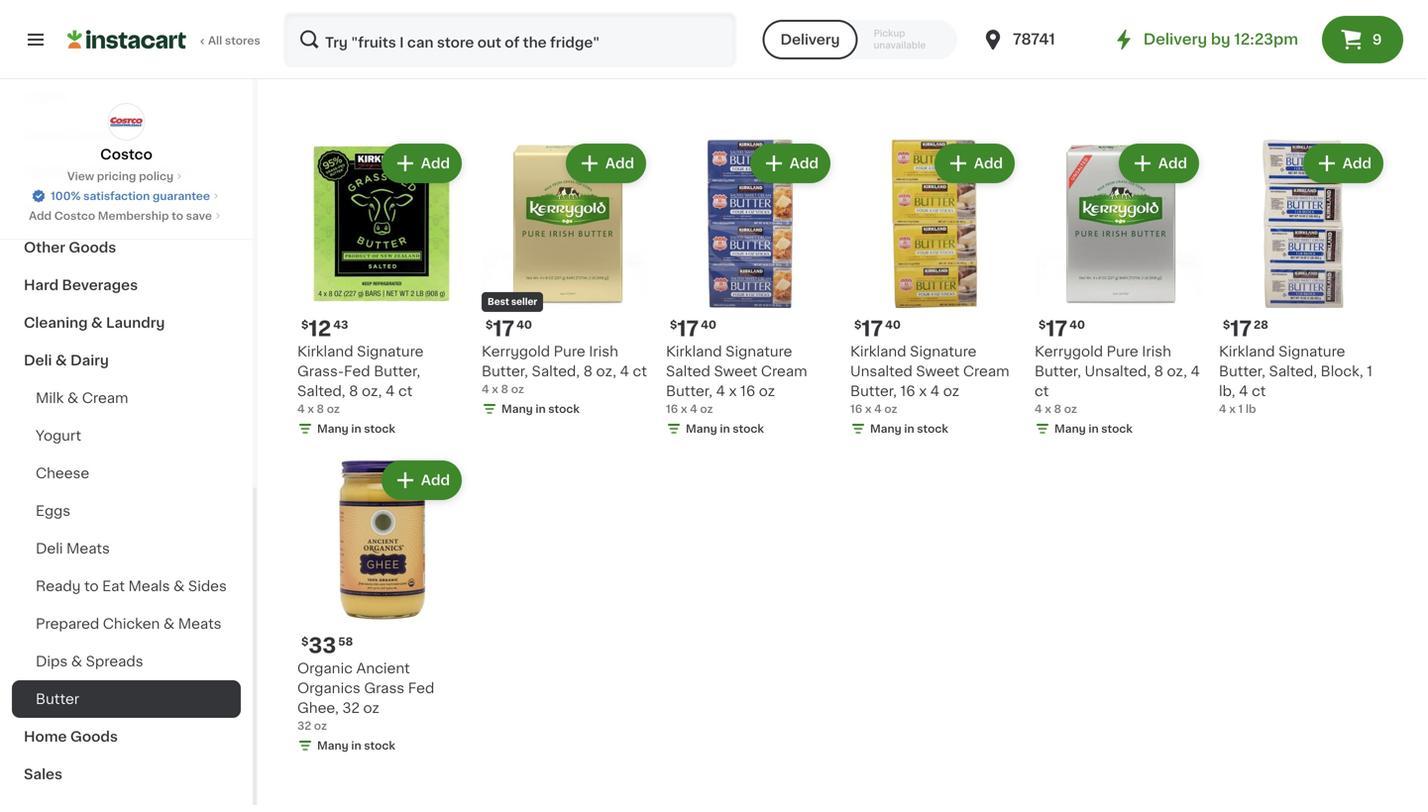 Task type: vqa. For each thing, say whether or not it's contained in the screenshot.
lb,
yes



Task type: describe. For each thing, give the bounding box(es) containing it.
view pricing policy
[[67, 171, 174, 182]]

many for kirkland signature unsalted sweet cream butter, 16 x 4 oz
[[870, 424, 902, 435]]

pure for unsalted,
[[1107, 345, 1138, 359]]

x inside kerrygold pure irish butter, salted, 8 oz, 4 ct 4 x 8 oz
[[492, 384, 498, 395]]

cheese
[[36, 467, 89, 481]]

meals
[[128, 580, 170, 594]]

x inside kirkland signature butter, salted, block, 1 lb, 4 ct 4 x 1 lb
[[1229, 404, 1236, 415]]

cleaning & laundry
[[24, 316, 165, 330]]

in for organic ancient organics grass fed ghee, 32 oz
[[351, 741, 361, 752]]

guarantee
[[153, 191, 210, 202]]

fed inside organic ancient organics grass fed ghee, 32 oz 32 oz
[[408, 682, 434, 696]]

kirkland for unsalted
[[850, 345, 906, 359]]

kerrygold for unsalted,
[[1035, 345, 1103, 359]]

add for kirkland signature grass-fed butter, salted, 8 oz, 4 ct
[[421, 157, 450, 170]]

by
[[1211, 32, 1231, 47]]

stock for kerrygold pure irish butter, unsalted, 8 oz, 4 ct
[[1101, 424, 1133, 435]]

add button for kerrygold pure irish butter, unsalted, 8 oz, 4 ct
[[1121, 146, 1197, 181]]

$ 12 43
[[301, 319, 348, 339]]

stock for kirkland signature unsalted sweet cream butter, 16 x 4 oz
[[917, 424, 948, 435]]

best
[[488, 298, 509, 307]]

add for kirkland signature salted sweet cream butter, 4 x 16 oz
[[790, 157, 819, 170]]

oz, for unsalted,
[[1167, 365, 1187, 379]]

paper
[[24, 128, 66, 142]]

other goods
[[24, 241, 116, 255]]

dips & spreads link
[[12, 643, 241, 681]]

dips
[[36, 655, 68, 669]]

grass
[[364, 682, 404, 696]]

pure for salted,
[[554, 345, 585, 359]]

beverages
[[62, 278, 138, 292]]

organic
[[297, 662, 353, 676]]

all
[[208, 35, 222, 46]]

17 for kerrygold pure irish butter, salted, 8 oz, 4 ct
[[493, 319, 515, 339]]

delivery by 12:23pm link
[[1112, 28, 1298, 52]]

deli meats link
[[12, 530, 241, 568]]

membership
[[98, 211, 169, 221]]

many in stock for kirkland signature unsalted sweet cream butter, 16 x 4 oz
[[870, 424, 948, 435]]

40 for kirkland signature salted sweet cream butter, 4 x 16 oz
[[701, 320, 716, 331]]

100% satisfaction guarantee button
[[31, 184, 222, 204]]

grass-
[[297, 365, 344, 379]]

seller
[[511, 298, 537, 307]]

paper goods link
[[12, 116, 241, 154]]

$ 17 40 for kerrygold pure irish butter, salted, 8 oz, 4 ct
[[486, 319, 532, 339]]

health & personal care link
[[12, 154, 241, 191]]

organic ancient organics grass fed ghee, 32 oz 32 oz
[[297, 662, 434, 732]]

butter, inside kirkland signature butter, salted, block, 1 lb, 4 ct 4 x 1 lb
[[1219, 365, 1265, 379]]

sales
[[24, 768, 62, 782]]

view pricing policy link
[[67, 168, 185, 184]]

$ 33 58
[[301, 636, 353, 657]]

salted, inside kirkland signature butter, salted, block, 1 lb, 4 ct 4 x 1 lb
[[1269, 365, 1317, 379]]

sweet for 16
[[714, 365, 757, 379]]

43
[[333, 320, 348, 331]]

$ 17 40 for kirkland signature salted sweet cream butter, 4 x 16 oz
[[670, 319, 716, 339]]

1 vertical spatial 32
[[297, 721, 311, 732]]

in for kerrygold pure irish butter, unsalted, 8 oz, 4 ct
[[1089, 424, 1099, 435]]

$ for kerrygold pure irish butter, unsalted, 8 oz, 4 ct
[[1039, 320, 1046, 331]]

instacart logo image
[[67, 28, 186, 52]]

service type group
[[763, 20, 957, 59]]

add for kerrygold pure irish butter, salted, 8 oz, 4 ct
[[605, 157, 634, 170]]

milk & cream link
[[12, 380, 241, 417]]

signature for kirkland signature salted sweet cream butter, 4 x 16 oz
[[726, 345, 792, 359]]

laundry
[[106, 316, 165, 330]]

fed inside kirkland signature grass-fed butter, salted, 8 oz, 4 ct 4 x 8 oz
[[344, 365, 370, 379]]

1 vertical spatial meats
[[178, 617, 222, 631]]

prepared
[[36, 617, 99, 631]]

0 horizontal spatial costco
[[54, 211, 95, 221]]

1 vertical spatial to
[[84, 580, 99, 594]]

0 vertical spatial costco
[[100, 148, 152, 162]]

deli meats
[[36, 542, 110, 556]]

100% satisfaction guarantee
[[51, 191, 210, 202]]

irish for salted,
[[589, 345, 618, 359]]

$ for kirkland signature grass-fed butter, salted, 8 oz, 4 ct
[[301, 320, 309, 331]]

signature inside kirkland signature butter, salted, block, 1 lb, 4 ct 4 x 1 lb
[[1279, 345, 1345, 359]]

& for laundry
[[91, 316, 103, 330]]

add button for kerrygold pure irish butter, salted, 8 oz, 4 ct
[[568, 146, 644, 181]]

best seller
[[488, 298, 537, 307]]

yogurt link
[[12, 417, 241, 455]]

home
[[24, 730, 67, 744]]

78741
[[1013, 32, 1055, 47]]

many for kirkland signature salted sweet cream butter, 4 x 16 oz
[[686, 424, 717, 435]]

40 for kerrygold pure irish butter, unsalted, 8 oz, 4 ct
[[1069, 320, 1085, 331]]

add button for kirkland signature salted sweet cream butter, 4 x 16 oz
[[752, 146, 829, 181]]

unsalted,
[[1085, 365, 1151, 379]]

all stores
[[208, 35, 260, 46]]

40 for kerrygold pure irish butter, salted, 8 oz, 4 ct
[[516, 320, 532, 331]]

all stores link
[[67, 12, 262, 67]]

$ 17 28
[[1223, 319, 1268, 339]]

eat
[[102, 580, 125, 594]]

& for personal
[[75, 166, 86, 179]]

yogurt
[[36, 429, 81, 443]]

product group containing 12
[[297, 140, 466, 441]]

deli & dairy
[[24, 354, 109, 368]]

butter
[[36, 693, 79, 707]]

17 for kirkland signature salted sweet cream butter, 4 x 16 oz
[[677, 319, 699, 339]]

many in stock for kirkland signature grass-fed butter, salted, 8 oz, 4 ct
[[317, 424, 395, 435]]

many for kirkland signature grass-fed butter, salted, 8 oz, 4 ct
[[317, 424, 349, 435]]

stock for organic ancient organics grass fed ghee, 32 oz
[[364, 741, 395, 752]]

sides
[[188, 580, 227, 594]]

butter, inside kirkland signature salted sweet cream butter, 4 x 16 oz 16 x 4 oz
[[666, 385, 712, 398]]

stock for kirkland signature grass-fed butter, salted, 8 oz, 4 ct
[[364, 424, 395, 435]]

prepared chicken & meats
[[36, 617, 222, 631]]

x inside kerrygold pure irish butter, unsalted, 8 oz, 4 ct 4 x 8 oz
[[1045, 404, 1051, 415]]

17 for kerrygold pure irish butter, unsalted, 8 oz, 4 ct
[[1046, 319, 1068, 339]]

satisfaction
[[83, 191, 150, 202]]

28
[[1254, 320, 1268, 331]]

care
[[156, 166, 190, 179]]

milk
[[36, 391, 64, 405]]

add button for kirkland signature butter, salted, block, 1 lb, 4 ct
[[1305, 146, 1381, 181]]

stock for kerrygold pure irish butter, salted, 8 oz, 4 ct
[[548, 404, 580, 415]]

liquor
[[24, 90, 69, 104]]

& for dairy
[[55, 354, 67, 368]]

kirkland for salted
[[666, 345, 722, 359]]

cleaning
[[24, 316, 88, 330]]

100%
[[51, 191, 81, 202]]

dips & spreads
[[36, 655, 143, 669]]

in for kirkland signature unsalted sweet cream butter, 16 x 4 oz
[[904, 424, 914, 435]]

salted
[[666, 365, 710, 379]]

add for organic ancient organics grass fed ghee, 32 oz
[[421, 474, 450, 488]]

butter, inside kirkland signature grass-fed butter, salted, 8 oz, 4 ct 4 x 8 oz
[[374, 365, 420, 379]]

home goods link
[[12, 718, 241, 756]]

ancient
[[356, 662, 410, 676]]

many in stock for organic ancient organics grass fed ghee, 32 oz
[[317, 741, 395, 752]]

policy
[[139, 171, 174, 182]]

chicken
[[103, 617, 160, 631]]

12
[[309, 319, 331, 339]]

1 horizontal spatial 1
[[1367, 365, 1373, 379]]

signature for kirkland signature unsalted sweet cream butter, 16 x 4 oz
[[910, 345, 977, 359]]

cream for kirkland signature salted sweet cream butter, 4 x 16 oz
[[761, 365, 807, 379]]

9
[[1373, 33, 1382, 47]]

58
[[338, 637, 353, 648]]

lb,
[[1219, 385, 1235, 398]]

40 for kirkland signature unsalted sweet cream butter, 16 x 4 oz
[[885, 320, 901, 331]]

add button for kirkland signature unsalted sweet cream butter, 16 x 4 oz
[[936, 146, 1013, 181]]

0 horizontal spatial 1
[[1238, 404, 1243, 415]]

costco logo image
[[108, 103, 145, 141]]

78741 button
[[981, 12, 1100, 67]]

goods for other goods
[[69, 241, 116, 255]]

ghee,
[[297, 702, 339, 716]]

17 for kirkland signature unsalted sweet cream butter, 16 x 4 oz
[[862, 319, 883, 339]]

9 button
[[1322, 16, 1403, 63]]



Task type: locate. For each thing, give the bounding box(es) containing it.
8
[[583, 365, 593, 379], [1154, 365, 1163, 379], [501, 384, 508, 395], [349, 385, 358, 398], [317, 404, 324, 415], [1054, 404, 1061, 415]]

1 horizontal spatial to
[[172, 211, 183, 221]]

other goods link
[[12, 229, 241, 267]]

$ for organic ancient organics grass fed ghee, 32 oz
[[301, 637, 309, 648]]

goods inside 'link'
[[69, 241, 116, 255]]

1 kerrygold from the left
[[482, 345, 550, 359]]

$ 17 40 down best seller
[[486, 319, 532, 339]]

kerrygold pure irish butter, unsalted, 8 oz, 4 ct 4 x 8 oz
[[1035, 345, 1200, 415]]

1 horizontal spatial fed
[[408, 682, 434, 696]]

many in stock for kirkland signature salted sweet cream butter, 4 x 16 oz
[[686, 424, 764, 435]]

2 kerrygold from the left
[[1035, 345, 1103, 359]]

deli down eggs
[[36, 542, 63, 556]]

stock down kirkland signature unsalted sweet cream butter, 16 x 4 oz 16 x 4 oz
[[917, 424, 948, 435]]

ct for unsalted,
[[1035, 385, 1049, 398]]

cheese link
[[12, 455, 241, 493]]

17 up unsalted
[[862, 319, 883, 339]]

delivery for delivery
[[780, 33, 840, 47]]

2 signature from the left
[[726, 345, 792, 359]]

add for kerrygold pure irish butter, unsalted, 8 oz, 4 ct
[[1158, 157, 1187, 170]]

1 horizontal spatial delivery
[[1143, 32, 1207, 47]]

kirkland signature butter, salted, block, 1 lb, 4 ct 4 x 1 lb
[[1219, 345, 1373, 415]]

many down unsalted
[[870, 424, 902, 435]]

0 vertical spatial 1
[[1367, 365, 1373, 379]]

1 vertical spatial goods
[[69, 241, 116, 255]]

$ up salted
[[670, 320, 677, 331]]

& left "dairy" at the top of page
[[55, 354, 67, 368]]

hard beverages
[[24, 278, 138, 292]]

& for spreads
[[71, 655, 82, 669]]

kerrygold for salted,
[[482, 345, 550, 359]]

0 vertical spatial goods
[[69, 128, 117, 142]]

4 kirkland from the left
[[1219, 345, 1275, 359]]

1 right "block,"
[[1367, 365, 1373, 379]]

0 horizontal spatial oz,
[[362, 385, 382, 398]]

& inside "link"
[[91, 316, 103, 330]]

save
[[186, 211, 212, 221]]

deli for deli & dairy
[[24, 354, 52, 368]]

to
[[172, 211, 183, 221], [84, 580, 99, 594]]

in
[[536, 404, 546, 415], [351, 424, 361, 435], [720, 424, 730, 435], [904, 424, 914, 435], [1089, 424, 1099, 435], [351, 741, 361, 752]]

0 horizontal spatial meats
[[66, 542, 110, 556]]

butter, inside kerrygold pure irish butter, salted, 8 oz, 4 ct 4 x 8 oz
[[482, 365, 528, 379]]

many down kerrygold pure irish butter, salted, 8 oz, 4 ct 4 x 8 oz
[[501, 404, 533, 415]]

butter, left 'unsalted,'
[[1035, 365, 1081, 379]]

0 horizontal spatial 32
[[297, 721, 311, 732]]

signature for kirkland signature grass-fed butter, salted, 8 oz, 4 ct
[[357, 345, 424, 359]]

hard
[[24, 278, 59, 292]]

0 vertical spatial meats
[[66, 542, 110, 556]]

add button for kirkland signature grass-fed butter, salted, 8 oz, 4 ct
[[383, 146, 460, 181]]

$ 17 40 up 'unsalted,'
[[1039, 319, 1085, 339]]

40 up 'unsalted,'
[[1069, 320, 1085, 331]]

kirkland signature grass-fed butter, salted, 8 oz, 4 ct 4 x 8 oz
[[297, 345, 424, 415]]

0 horizontal spatial cream
[[82, 391, 128, 405]]

Search field
[[285, 14, 735, 65]]

$ left 43
[[301, 320, 309, 331]]

kirkland inside kirkland signature butter, salted, block, 1 lb, 4 ct 4 x 1 lb
[[1219, 345, 1275, 359]]

sweet inside kirkland signature salted sweet cream butter, 4 x 16 oz 16 x 4 oz
[[714, 365, 757, 379]]

stock down kirkland signature salted sweet cream butter, 4 x 16 oz 16 x 4 oz
[[733, 424, 764, 435]]

in for kerrygold pure irish butter, salted, 8 oz, 4 ct
[[536, 404, 546, 415]]

1 left lb
[[1238, 404, 1243, 415]]

kirkland up unsalted
[[850, 345, 906, 359]]

3 $ 17 40 from the left
[[854, 319, 901, 339]]

kirkland down $ 17 28
[[1219, 345, 1275, 359]]

stock
[[548, 404, 580, 415], [364, 424, 395, 435], [733, 424, 764, 435], [917, 424, 948, 435], [1101, 424, 1133, 435], [364, 741, 395, 752]]

32 down ghee,
[[297, 721, 311, 732]]

fed right "grass"
[[408, 682, 434, 696]]

1 kirkland from the left
[[297, 345, 353, 359]]

1 horizontal spatial meats
[[178, 617, 222, 631]]

butter, inside kirkland signature unsalted sweet cream butter, 16 x 4 oz 16 x 4 oz
[[850, 385, 897, 398]]

kirkland inside kirkland signature unsalted sweet cream butter, 16 x 4 oz 16 x 4 oz
[[850, 345, 906, 359]]

4 40 from the left
[[1069, 320, 1085, 331]]

goods up beverages
[[69, 241, 116, 255]]

1 vertical spatial deli
[[36, 542, 63, 556]]

butter, up lb,
[[1219, 365, 1265, 379]]

1 signature from the left
[[357, 345, 424, 359]]

17 down best
[[493, 319, 515, 339]]

deli for deli meats
[[36, 542, 63, 556]]

salted, inside kerrygold pure irish butter, salted, 8 oz, 4 ct 4 x 8 oz
[[532, 365, 580, 379]]

many in stock down kirkland signature salted sweet cream butter, 4 x 16 oz 16 x 4 oz
[[686, 424, 764, 435]]

kerrygold pure irish butter, salted, 8 oz, 4 ct 4 x 8 oz
[[482, 345, 647, 395]]

$ for kirkland signature unsalted sweet cream butter, 16 x 4 oz
[[854, 320, 862, 331]]

meats up eat
[[66, 542, 110, 556]]

& right chicken
[[163, 617, 175, 631]]

&
[[75, 166, 86, 179], [91, 316, 103, 330], [55, 354, 67, 368], [67, 391, 78, 405], [173, 580, 185, 594], [163, 617, 175, 631], [71, 655, 82, 669]]

$ for kirkland signature butter, salted, block, 1 lb, 4 ct
[[1223, 320, 1230, 331]]

sweet for 4
[[916, 365, 960, 379]]

add costco membership to save
[[29, 211, 212, 221]]

irish for unsalted,
[[1142, 345, 1171, 359]]

in for kirkland signature grass-fed butter, salted, 8 oz, 4 ct
[[351, 424, 361, 435]]

in down kerrygold pure irish butter, unsalted, 8 oz, 4 ct 4 x 8 oz
[[1089, 424, 1099, 435]]

& right dips
[[71, 655, 82, 669]]

delivery by 12:23pm
[[1143, 32, 1298, 47]]

in down kirkland signature grass-fed butter, salted, 8 oz, 4 ct 4 x 8 oz
[[351, 424, 361, 435]]

other
[[24, 241, 65, 255]]

eggs
[[36, 504, 71, 518]]

17 up kerrygold pure irish butter, unsalted, 8 oz, 4 ct 4 x 8 oz
[[1046, 319, 1068, 339]]

delivery for delivery by 12:23pm
[[1143, 32, 1207, 47]]

40 down seller
[[516, 320, 532, 331]]

1 horizontal spatial pure
[[1107, 345, 1138, 359]]

3 signature from the left
[[910, 345, 977, 359]]

$ 17 40 for kerrygold pure irish butter, unsalted, 8 oz, 4 ct
[[1039, 319, 1085, 339]]

2 $ 17 40 from the left
[[670, 319, 716, 339]]

cream inside kirkland signature salted sweet cream butter, 4 x 16 oz 16 x 4 oz
[[761, 365, 807, 379]]

in for kirkland signature salted sweet cream butter, 4 x 16 oz
[[720, 424, 730, 435]]

oz, inside kerrygold pure irish butter, unsalted, 8 oz, 4 ct 4 x 8 oz
[[1167, 365, 1187, 379]]

delivery button
[[763, 20, 858, 59]]

ct for block,
[[1252, 385, 1266, 398]]

dairy
[[70, 354, 109, 368]]

0 horizontal spatial fed
[[344, 365, 370, 379]]

pure inside kerrygold pure irish butter, salted, 8 oz, 4 ct 4 x 8 oz
[[554, 345, 585, 359]]

salted, down grass-
[[297, 385, 345, 398]]

stock down organic ancient organics grass fed ghee, 32 oz 32 oz
[[364, 741, 395, 752]]

many for organic ancient organics grass fed ghee, 32 oz
[[317, 741, 349, 752]]

signature inside kirkland signature unsalted sweet cream butter, 16 x 4 oz 16 x 4 oz
[[910, 345, 977, 359]]

0 horizontal spatial pure
[[554, 345, 585, 359]]

goods for home goods
[[70, 730, 118, 744]]

meats
[[66, 542, 110, 556], [178, 617, 222, 631]]

view
[[67, 171, 94, 182]]

signature inside kirkland signature salted sweet cream butter, 4 x 16 oz 16 x 4 oz
[[726, 345, 792, 359]]

in down kirkland signature unsalted sweet cream butter, 16 x 4 oz 16 x 4 oz
[[904, 424, 914, 435]]

32 down organics
[[342, 702, 360, 716]]

2 sweet from the left
[[916, 365, 960, 379]]

hard beverages link
[[12, 267, 241, 304]]

1 irish from the left
[[589, 345, 618, 359]]

irish
[[589, 345, 618, 359], [1142, 345, 1171, 359]]

irish inside kerrygold pure irish butter, salted, 8 oz, 4 ct 4 x 8 oz
[[589, 345, 618, 359]]

sweet
[[714, 365, 757, 379], [916, 365, 960, 379]]

2 40 from the left
[[701, 320, 716, 331]]

costco up personal
[[100, 148, 152, 162]]

kirkland signature unsalted sweet cream butter, 16 x 4 oz 16 x 4 oz
[[850, 345, 1009, 415]]

$ 17 40 up salted
[[670, 319, 716, 339]]

eggs link
[[12, 493, 241, 530]]

1 17 from the left
[[493, 319, 515, 339]]

17 for kirkland signature butter, salted, block, 1 lb, 4 ct
[[1230, 319, 1252, 339]]

meats down sides
[[178, 617, 222, 631]]

delivery inside button
[[780, 33, 840, 47]]

add button for organic ancient organics grass fed ghee, 32 oz
[[383, 463, 460, 498]]

add costco membership to save link
[[29, 208, 224, 224]]

kirkland up salted
[[666, 345, 722, 359]]

1 horizontal spatial kerrygold
[[1035, 345, 1103, 359]]

butter, down unsalted
[[850, 385, 897, 398]]

2 kirkland from the left
[[666, 345, 722, 359]]

3 17 from the left
[[862, 319, 883, 339]]

wine
[[24, 203, 60, 217]]

organics
[[297, 682, 360, 696]]

product group
[[297, 140, 466, 441], [482, 140, 650, 421], [666, 140, 834, 441], [850, 140, 1019, 441], [1035, 140, 1203, 441], [1219, 140, 1387, 417], [297, 457, 466, 758]]

add for kirkland signature butter, salted, block, 1 lb, 4 ct
[[1343, 157, 1372, 170]]

many in stock down kerrygold pure irish butter, unsalted, 8 oz, 4 ct 4 x 8 oz
[[1054, 424, 1133, 435]]

costco link
[[100, 103, 152, 165]]

signature inside kirkland signature grass-fed butter, salted, 8 oz, 4 ct 4 x 8 oz
[[357, 345, 424, 359]]

salted, inside kirkland signature grass-fed butter, salted, 8 oz, 4 ct 4 x 8 oz
[[297, 385, 345, 398]]

x inside kirkland signature grass-fed butter, salted, 8 oz, 4 ct 4 x 8 oz
[[308, 404, 314, 415]]

2 17 from the left
[[677, 319, 699, 339]]

many in stock down kirkland signature unsalted sweet cream butter, 16 x 4 oz 16 x 4 oz
[[870, 424, 948, 435]]

in down organic ancient organics grass fed ghee, 32 oz 32 oz
[[351, 741, 361, 752]]

1 sweet from the left
[[714, 365, 757, 379]]

liquor link
[[12, 78, 241, 116]]

0 horizontal spatial irish
[[589, 345, 618, 359]]

many in stock for kerrygold pure irish butter, salted, 8 oz, 4 ct
[[501, 404, 580, 415]]

personal
[[90, 166, 152, 179]]

kirkland inside kirkland signature grass-fed butter, salted, 8 oz, 4 ct 4 x 8 oz
[[297, 345, 353, 359]]

1 horizontal spatial salted,
[[532, 365, 580, 379]]

prepared chicken & meats link
[[12, 606, 241, 643]]

$ 17 40 up unsalted
[[854, 319, 901, 339]]

12:23pm
[[1234, 32, 1298, 47]]

& left sides
[[173, 580, 185, 594]]

ct inside kirkland signature grass-fed butter, salted, 8 oz, 4 ct 4 x 8 oz
[[398, 385, 413, 398]]

ready to eat meals & sides
[[36, 580, 227, 594]]

1 horizontal spatial oz,
[[596, 365, 616, 379]]

1 horizontal spatial irish
[[1142, 345, 1171, 359]]

2 pure from the left
[[1107, 345, 1138, 359]]

deli up milk
[[24, 354, 52, 368]]

oz inside kerrygold pure irish butter, unsalted, 8 oz, 4 ct 4 x 8 oz
[[1064, 404, 1077, 415]]

$ up unsalted
[[854, 320, 862, 331]]

to down guarantee
[[172, 211, 183, 221]]

$ left the 28
[[1223, 320, 1230, 331]]

ct for salted,
[[633, 365, 647, 379]]

home goods
[[24, 730, 118, 744]]

in down kirkland signature salted sweet cream butter, 4 x 16 oz 16 x 4 oz
[[720, 424, 730, 435]]

kirkland inside kirkland signature salted sweet cream butter, 4 x 16 oz 16 x 4 oz
[[666, 345, 722, 359]]

0 horizontal spatial sweet
[[714, 365, 757, 379]]

1 pure from the left
[[554, 345, 585, 359]]

stock for kirkland signature salted sweet cream butter, 4 x 16 oz
[[733, 424, 764, 435]]

unsalted
[[850, 365, 913, 379]]

$ 17 40 for kirkland signature unsalted sweet cream butter, 16 x 4 oz
[[854, 319, 901, 339]]

butter, down best
[[482, 365, 528, 379]]

0 vertical spatial to
[[172, 211, 183, 221]]

many for kerrygold pure irish butter, unsalted, 8 oz, 4 ct
[[1054, 424, 1086, 435]]

wine link
[[12, 191, 241, 229]]

1 vertical spatial costco
[[54, 211, 95, 221]]

delivery
[[1143, 32, 1207, 47], [780, 33, 840, 47]]

many in stock down organic ancient organics grass fed ghee, 32 oz 32 oz
[[317, 741, 395, 752]]

2 horizontal spatial oz,
[[1167, 365, 1187, 379]]

milk & cream
[[36, 391, 128, 405]]

goods for paper goods
[[69, 128, 117, 142]]

add button
[[383, 146, 460, 181], [568, 146, 644, 181], [752, 146, 829, 181], [936, 146, 1013, 181], [1121, 146, 1197, 181], [1305, 146, 1381, 181], [383, 463, 460, 498]]

cream inside 'link'
[[82, 391, 128, 405]]

0 horizontal spatial salted,
[[297, 385, 345, 398]]

$ up organic
[[301, 637, 309, 648]]

0 vertical spatial 32
[[342, 702, 360, 716]]

many down kerrygold pure irish butter, unsalted, 8 oz, 4 ct 4 x 8 oz
[[1054, 424, 1086, 435]]

$ up kerrygold pure irish butter, unsalted, 8 oz, 4 ct 4 x 8 oz
[[1039, 320, 1046, 331]]

many in stock for kerrygold pure irish butter, unsalted, 8 oz, 4 ct
[[1054, 424, 1133, 435]]

stock down kerrygold pure irish butter, unsalted, 8 oz, 4 ct 4 x 8 oz
[[1101, 424, 1133, 435]]

1 horizontal spatial sweet
[[916, 365, 960, 379]]

oz inside kerrygold pure irish butter, salted, 8 oz, 4 ct 4 x 8 oz
[[511, 384, 524, 395]]

40 up unsalted
[[885, 320, 901, 331]]

pure
[[554, 345, 585, 359], [1107, 345, 1138, 359]]

3 40 from the left
[[885, 320, 901, 331]]

kerrygold down best seller
[[482, 345, 550, 359]]

17
[[493, 319, 515, 339], [677, 319, 699, 339], [862, 319, 883, 339], [1046, 319, 1068, 339], [1230, 319, 1252, 339]]

0 vertical spatial fed
[[344, 365, 370, 379]]

ready to eat meals & sides link
[[12, 568, 241, 606]]

butter link
[[12, 681, 241, 718]]

deli inside deli & dairy link
[[24, 354, 52, 368]]

stock down kerrygold pure irish butter, salted, 8 oz, 4 ct 4 x 8 oz
[[548, 404, 580, 415]]

signature
[[357, 345, 424, 359], [726, 345, 792, 359], [910, 345, 977, 359], [1279, 345, 1345, 359]]

kerrygold inside kerrygold pure irish butter, salted, 8 oz, 4 ct 4 x 8 oz
[[482, 345, 550, 359]]

goods up health & personal care
[[69, 128, 117, 142]]

ct inside kerrygold pure irish butter, salted, 8 oz, 4 ct 4 x 8 oz
[[633, 365, 647, 379]]

2 irish from the left
[[1142, 345, 1171, 359]]

kerrygold up 'unsalted,'
[[1035, 345, 1103, 359]]

pricing
[[97, 171, 136, 182]]

None search field
[[283, 12, 737, 67]]

goods right home
[[70, 730, 118, 744]]

stock down kirkland signature grass-fed butter, salted, 8 oz, 4 ct 4 x 8 oz
[[364, 424, 395, 435]]

0 horizontal spatial to
[[84, 580, 99, 594]]

1 vertical spatial fed
[[408, 682, 434, 696]]

1 40 from the left
[[516, 320, 532, 331]]

butter, right grass-
[[374, 365, 420, 379]]

costco down the 100%
[[54, 211, 95, 221]]

health
[[24, 166, 71, 179]]

kerrygold inside kerrygold pure irish butter, unsalted, 8 oz, 4 ct 4 x 8 oz
[[1035, 345, 1103, 359]]

goods inside "link"
[[69, 128, 117, 142]]

$ down best
[[486, 320, 493, 331]]

kirkland for grass-
[[297, 345, 353, 359]]

sweet right unsalted
[[916, 365, 960, 379]]

2 horizontal spatial cream
[[963, 365, 1009, 379]]

kirkland for butter,
[[1219, 345, 1275, 359]]

$ inside $ 33 58
[[301, 637, 309, 648]]

0 horizontal spatial delivery
[[780, 33, 840, 47]]

lb
[[1246, 404, 1256, 415]]

1 horizontal spatial cream
[[761, 365, 807, 379]]

oz, inside kirkland signature grass-fed butter, salted, 8 oz, 4 ct 4 x 8 oz
[[362, 385, 382, 398]]

& down beverages
[[91, 316, 103, 330]]

fed
[[344, 365, 370, 379], [408, 682, 434, 696]]

kirkland up grass-
[[297, 345, 353, 359]]

1 horizontal spatial 32
[[342, 702, 360, 716]]

oz, for salted,
[[596, 365, 616, 379]]

$ inside $ 12 43
[[301, 320, 309, 331]]

health & personal care
[[24, 166, 190, 179]]

many in stock down kirkland signature grass-fed butter, salted, 8 oz, 4 ct 4 x 8 oz
[[317, 424, 395, 435]]

kirkland
[[297, 345, 353, 359], [666, 345, 722, 359], [850, 345, 906, 359], [1219, 345, 1275, 359]]

0 vertical spatial deli
[[24, 354, 52, 368]]

4 $ 17 40 from the left
[[1039, 319, 1085, 339]]

oz inside kirkland signature grass-fed butter, salted, 8 oz, 4 ct 4 x 8 oz
[[327, 404, 340, 415]]

0 horizontal spatial kerrygold
[[482, 345, 550, 359]]

many down ghee,
[[317, 741, 349, 752]]

$ for kirkland signature salted sweet cream butter, 4 x 16 oz
[[670, 320, 677, 331]]

17 up salted
[[677, 319, 699, 339]]

many for kerrygold pure irish butter, salted, 8 oz, 4 ct
[[501, 404, 533, 415]]

ct inside kirkland signature butter, salted, block, 1 lb, 4 ct 4 x 1 lb
[[1252, 385, 1266, 398]]

1 $ 17 40 from the left
[[486, 319, 532, 339]]

salted, left "block,"
[[1269, 365, 1317, 379]]

4 signature from the left
[[1279, 345, 1345, 359]]

many down kirkland signature grass-fed butter, salted, 8 oz, 4 ct 4 x 8 oz
[[317, 424, 349, 435]]

17 left the 28
[[1230, 319, 1252, 339]]

$ inside $ 17 28
[[1223, 320, 1230, 331]]

40 up salted
[[701, 320, 716, 331]]

fed down 43
[[344, 365, 370, 379]]

in down kerrygold pure irish butter, salted, 8 oz, 4 ct 4 x 8 oz
[[536, 404, 546, 415]]

sales link
[[12, 756, 241, 794]]

4 17 from the left
[[1046, 319, 1068, 339]]

1 vertical spatial 1
[[1238, 404, 1243, 415]]

butter,
[[374, 365, 420, 379], [482, 365, 528, 379], [1035, 365, 1081, 379], [1219, 365, 1265, 379], [666, 385, 712, 398], [850, 385, 897, 398]]

product group containing 33
[[297, 457, 466, 758]]

to left eat
[[84, 580, 99, 594]]

cream for kirkland signature unsalted sweet cream butter, 16 x 4 oz
[[963, 365, 1009, 379]]

sweet inside kirkland signature unsalted sweet cream butter, 16 x 4 oz 16 x 4 oz
[[916, 365, 960, 379]]

deli
[[24, 354, 52, 368], [36, 542, 63, 556]]

3 kirkland from the left
[[850, 345, 906, 359]]

add for kirkland signature unsalted sweet cream butter, 16 x 4 oz
[[974, 157, 1003, 170]]

& right milk
[[67, 391, 78, 405]]

& up the 100%
[[75, 166, 86, 179]]

deli inside deli meats link
[[36, 542, 63, 556]]

many
[[501, 404, 533, 415], [317, 424, 349, 435], [686, 424, 717, 435], [870, 424, 902, 435], [1054, 424, 1086, 435], [317, 741, 349, 752]]

& for cream
[[67, 391, 78, 405]]

butter, inside kerrygold pure irish butter, unsalted, 8 oz, 4 ct 4 x 8 oz
[[1035, 365, 1081, 379]]

cream inside kirkland signature unsalted sweet cream butter, 16 x 4 oz 16 x 4 oz
[[963, 365, 1009, 379]]

5 17 from the left
[[1230, 319, 1252, 339]]

sweet right salted
[[714, 365, 757, 379]]

many in stock down kerrygold pure irish butter, salted, 8 oz, 4 ct 4 x 8 oz
[[501, 404, 580, 415]]

& inside 'link'
[[67, 391, 78, 405]]

irish inside kerrygold pure irish butter, unsalted, 8 oz, 4 ct 4 x 8 oz
[[1142, 345, 1171, 359]]

ct
[[633, 365, 647, 379], [398, 385, 413, 398], [1035, 385, 1049, 398], [1252, 385, 1266, 398]]

1 horizontal spatial costco
[[100, 148, 152, 162]]

kirkland signature salted sweet cream butter, 4 x 16 oz 16 x 4 oz
[[666, 345, 807, 415]]

$ for kerrygold pure irish butter, salted, 8 oz, 4 ct
[[486, 320, 493, 331]]

2 horizontal spatial salted,
[[1269, 365, 1317, 379]]

butter, down salted
[[666, 385, 712, 398]]

2 vertical spatial goods
[[70, 730, 118, 744]]

oz, inside kerrygold pure irish butter, salted, 8 oz, 4 ct 4 x 8 oz
[[596, 365, 616, 379]]

many in stock
[[501, 404, 580, 415], [317, 424, 395, 435], [686, 424, 764, 435], [870, 424, 948, 435], [1054, 424, 1133, 435], [317, 741, 395, 752]]

ct inside kerrygold pure irish butter, unsalted, 8 oz, 4 ct 4 x 8 oz
[[1035, 385, 1049, 398]]

33
[[309, 636, 336, 657]]

many down salted
[[686, 424, 717, 435]]

salted, down seller
[[532, 365, 580, 379]]

pure inside kerrygold pure irish butter, unsalted, 8 oz, 4 ct 4 x 8 oz
[[1107, 345, 1138, 359]]



